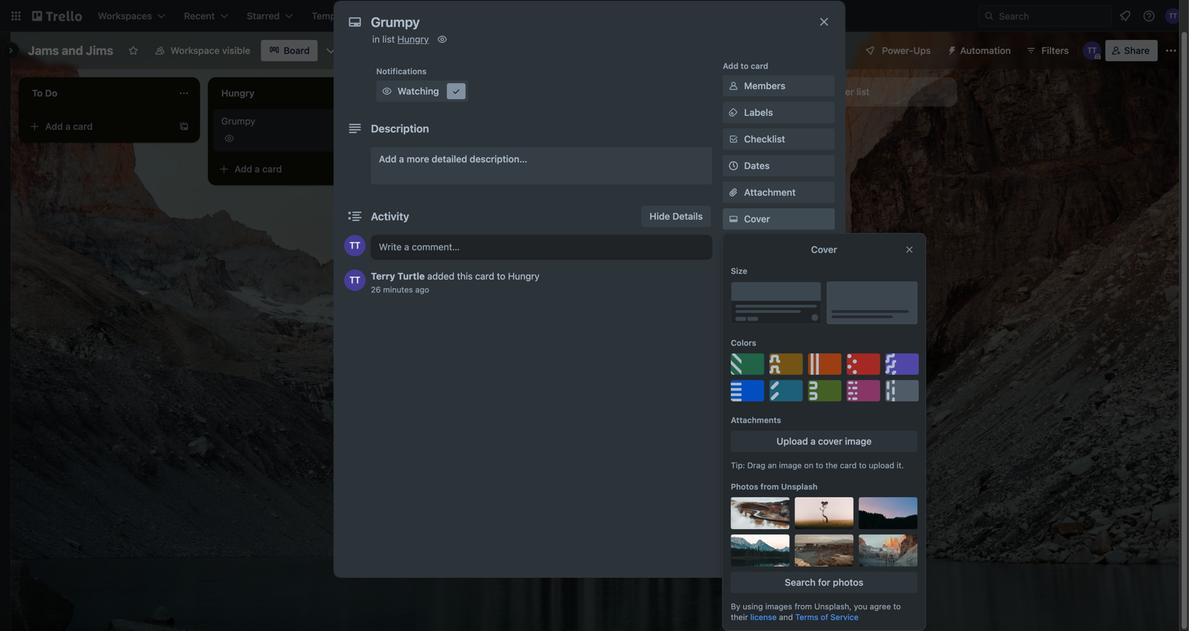 Task type: locate. For each thing, give the bounding box(es) containing it.
search for photos
[[785, 578, 863, 589]]

sm image for members
[[727, 79, 740, 93]]

filters button
[[1022, 40, 1073, 61]]

hide details
[[650, 211, 703, 222]]

sm image inside archive link
[[727, 513, 740, 527]]

ups right the 'size'
[[751, 275, 766, 284]]

share button down 0 notifications image
[[1106, 40, 1158, 61]]

0 horizontal spatial add a card button
[[24, 116, 173, 137]]

1 horizontal spatial list
[[857, 86, 870, 97]]

0 vertical spatial share button
[[1106, 40, 1158, 61]]

size
[[731, 267, 747, 276]]

0 horizontal spatial ups
[[751, 275, 766, 284]]

ups inside button
[[913, 45, 931, 56]]

sm image down notifications
[[380, 85, 394, 98]]

sm image inside make template link
[[727, 481, 740, 494]]

0 horizontal spatial image
[[779, 461, 802, 471]]

share left show menu "icon"
[[1124, 45, 1150, 56]]

add a card button
[[24, 116, 173, 137], [403, 116, 552, 137], [213, 159, 363, 180]]

sm image inside 'members' link
[[727, 79, 740, 93]]

share
[[1124, 45, 1150, 56], [744, 541, 770, 552]]

0 vertical spatial and
[[62, 43, 83, 58]]

license link
[[750, 613, 777, 623]]

1 horizontal spatial and
[[779, 613, 793, 623]]

sm image inside automation button
[[942, 40, 960, 59]]

1 vertical spatial hungry
[[508, 271, 540, 282]]

create from template… image down labels
[[747, 121, 757, 132]]

0 vertical spatial automation
[[960, 45, 1011, 56]]

to right this
[[497, 271, 505, 282]]

sm image down actions
[[727, 427, 740, 441]]

hungry inside terry turtle added this card to hungry 26 minutes ago
[[508, 271, 540, 282]]

2 horizontal spatial add a card
[[424, 121, 471, 132]]

1 horizontal spatial add a card
[[235, 164, 282, 175]]

0 vertical spatial list
[[382, 34, 395, 45]]

colors
[[731, 339, 756, 348]]

Write a comment text field
[[371, 235, 712, 259]]

good
[[781, 348, 805, 359]]

1 horizontal spatial cover
[[811, 244, 837, 255]]

2 vertical spatial ups
[[796, 294, 813, 305]]

add button
[[744, 375, 793, 386]]

2 horizontal spatial ups
[[913, 45, 931, 56]]

a
[[65, 121, 71, 132], [444, 121, 449, 132], [399, 154, 404, 165], [255, 164, 260, 175], [810, 436, 816, 447]]

0 vertical spatial ups
[[913, 45, 931, 56]]

dates button
[[723, 155, 835, 177]]

1 horizontal spatial hungry
[[508, 271, 540, 282]]

sm image
[[942, 40, 960, 59], [450, 85, 463, 98], [727, 106, 740, 119], [727, 454, 740, 467], [727, 513, 740, 527]]

to inside terry turtle added this card to hungry 26 minutes ago
[[497, 271, 505, 282]]

agree
[[870, 603, 891, 612]]

0 horizontal spatial power-ups
[[723, 275, 766, 284]]

sm image inside copy link
[[727, 454, 740, 467]]

add a more detailed description… link
[[371, 147, 712, 185]]

1 horizontal spatial ups
[[796, 294, 813, 305]]

power- up mark as good idea button
[[764, 294, 796, 305]]

add to card
[[723, 61, 768, 71]]

sm image inside the watching button
[[380, 85, 394, 98]]

2 vertical spatial terry turtle (terryturtle) image
[[344, 270, 366, 291]]

sm image inside cover link
[[727, 213, 740, 226]]

sm image inside checklist link
[[727, 133, 740, 146]]

automation down search icon
[[960, 45, 1011, 56]]

drag
[[747, 461, 765, 471]]

notifications
[[376, 67, 427, 76]]

photos from unsplash
[[731, 483, 818, 492]]

sm image right details
[[727, 213, 740, 226]]

and down images
[[779, 613, 793, 623]]

customize views image
[[324, 44, 338, 57]]

jams
[[28, 43, 59, 58]]

create
[[395, 10, 424, 21]]

sm image left the archive
[[727, 513, 740, 527]]

1 vertical spatial and
[[779, 613, 793, 623]]

template
[[770, 482, 809, 493]]

to inside by using images from unsplash, you agree to their
[[893, 603, 901, 612]]

copy
[[744, 455, 767, 466]]

power-ups up add another list button
[[882, 45, 931, 56]]

service
[[831, 613, 859, 623]]

ups up good
[[796, 294, 813, 305]]

sm image left checklist
[[727, 133, 740, 146]]

0 horizontal spatial cover
[[744, 214, 770, 225]]

1 horizontal spatial share button
[[1106, 40, 1158, 61]]

terry
[[371, 271, 395, 282]]

sm image left labels
[[727, 106, 740, 119]]

add a card for the leftmost add a card button
[[45, 121, 93, 132]]

members
[[744, 80, 785, 91]]

upload a cover image
[[777, 436, 872, 447]]

1 horizontal spatial share
[[1124, 45, 1150, 56]]

sm image inside labels link
[[727, 106, 740, 119]]

sm image for labels
[[727, 106, 740, 119]]

power- up add another list button
[[882, 45, 913, 56]]

1 vertical spatial image
[[779, 461, 802, 471]]

grumpy
[[221, 116, 255, 127]]

sm image
[[436, 33, 449, 46], [727, 79, 740, 93], [380, 85, 394, 98], [727, 133, 740, 146], [727, 213, 740, 226], [727, 427, 740, 441], [727, 481, 740, 494]]

share button down archive link
[[723, 536, 835, 557]]

make template
[[744, 482, 809, 493]]

add a card
[[45, 121, 93, 132], [424, 121, 471, 132], [235, 164, 282, 175]]

workspace
[[171, 45, 220, 56]]

and for license
[[779, 613, 793, 623]]

and inside 'text box'
[[62, 43, 83, 58]]

archive
[[744, 514, 777, 525]]

ups
[[913, 45, 931, 56], [751, 275, 766, 284], [796, 294, 813, 305]]

1 horizontal spatial image
[[845, 436, 872, 447]]

1 horizontal spatial automation
[[960, 45, 1011, 56]]

0 vertical spatial hungry
[[397, 34, 429, 45]]

from
[[760, 483, 779, 492], [795, 603, 812, 612]]

detailed
[[432, 154, 467, 165]]

sm image down add to card
[[727, 79, 740, 93]]

show menu image
[[1164, 44, 1178, 57]]

hungry
[[397, 34, 429, 45], [508, 271, 540, 282]]

list right in
[[382, 34, 395, 45]]

add
[[723, 61, 739, 71], [800, 86, 817, 97], [45, 121, 63, 132], [424, 121, 442, 132], [379, 154, 397, 165], [235, 164, 252, 175], [744, 294, 762, 305], [744, 375, 762, 386]]

0 vertical spatial power-ups
[[882, 45, 931, 56]]

checklist link
[[723, 129, 835, 150]]

of
[[821, 613, 828, 623]]

create from template… image
[[747, 121, 757, 132], [368, 164, 379, 175]]

hungry down create button at the top of page
[[397, 34, 429, 45]]

attachment button
[[723, 182, 835, 203]]

add button button
[[723, 370, 835, 391]]

create from template… image left more
[[368, 164, 379, 175]]

0 vertical spatial create from template… image
[[747, 121, 757, 132]]

automation up colors
[[723, 328, 768, 337]]

their
[[731, 613, 748, 623]]

sm image for copy
[[727, 454, 740, 467]]

visible
[[222, 45, 250, 56]]

0 horizontal spatial add a card
[[45, 121, 93, 132]]

0 horizontal spatial create from template… image
[[368, 164, 379, 175]]

sm image right watching
[[450, 85, 463, 98]]

idea
[[807, 348, 826, 359]]

hungry down write a comment text box
[[508, 271, 540, 282]]

0 vertical spatial image
[[845, 436, 872, 447]]

primary element
[[0, 0, 1189, 32]]

ago
[[415, 285, 429, 295]]

1 vertical spatial terry turtle (terryturtle) image
[[344, 235, 366, 257]]

make template link
[[723, 477, 835, 498]]

to up members
[[741, 61, 749, 71]]

0 horizontal spatial share
[[744, 541, 770, 552]]

0 horizontal spatial share button
[[723, 536, 835, 557]]

image right an
[[779, 461, 802, 471]]

0 horizontal spatial hungry
[[397, 34, 429, 45]]

button
[[764, 375, 793, 386]]

sm image left copy
[[727, 454, 740, 467]]

1 vertical spatial ups
[[751, 275, 766, 284]]

sm image for archive
[[727, 513, 740, 527]]

archive link
[[723, 509, 835, 531]]

0 vertical spatial terry turtle (terryturtle) image
[[1083, 41, 1102, 60]]

1 vertical spatial power-ups
[[723, 275, 766, 284]]

as
[[769, 348, 779, 359]]

1 vertical spatial from
[[795, 603, 812, 612]]

sm image right power-ups button
[[942, 40, 960, 59]]

power- up add power-ups
[[723, 275, 751, 284]]

cover down cover link
[[811, 244, 837, 255]]

0 horizontal spatial power-
[[723, 275, 751, 284]]

tip: drag an image on to the card to upload it.
[[731, 461, 904, 471]]

sm image inside the "move" link
[[727, 427, 740, 441]]

1 horizontal spatial from
[[795, 603, 812, 612]]

share down the archive
[[744, 541, 770, 552]]

workspace visible button
[[147, 40, 258, 61]]

image inside button
[[845, 436, 872, 447]]

list inside button
[[857, 86, 870, 97]]

2 vertical spatial power-
[[764, 294, 796, 305]]

0 horizontal spatial automation
[[723, 328, 768, 337]]

0 vertical spatial power-
[[882, 45, 913, 56]]

added
[[427, 271, 454, 282]]

from inside by using images from unsplash, you agree to their
[[795, 603, 812, 612]]

1 vertical spatial share
[[744, 541, 770, 552]]

to right agree
[[893, 603, 901, 612]]

mark as good idea
[[744, 348, 826, 359]]

2 horizontal spatial power-
[[882, 45, 913, 56]]

card inside terry turtle added this card to hungry 26 minutes ago
[[475, 271, 494, 282]]

2 horizontal spatial add a card button
[[403, 116, 552, 137]]

for
[[818, 578, 830, 589]]

0 horizontal spatial list
[[382, 34, 395, 45]]

0 vertical spatial share
[[1124, 45, 1150, 56]]

this
[[457, 271, 473, 282]]

0 horizontal spatial from
[[760, 483, 779, 492]]

create from template… image
[[179, 121, 189, 132]]

to left upload
[[859, 461, 867, 471]]

0 horizontal spatial and
[[62, 43, 83, 58]]

cover down the attachment
[[744, 214, 770, 225]]

card
[[751, 61, 768, 71], [73, 121, 93, 132], [452, 121, 471, 132], [262, 164, 282, 175], [475, 271, 494, 282], [840, 461, 857, 471]]

it.
[[897, 461, 904, 471]]

26
[[371, 285, 381, 295]]

1 vertical spatial list
[[857, 86, 870, 97]]

add a card for rightmost add a card button
[[424, 121, 471, 132]]

None text field
[[364, 10, 804, 34]]

image for cover
[[845, 436, 872, 447]]

image right cover
[[845, 436, 872, 447]]

board
[[284, 45, 310, 56]]

0 vertical spatial cover
[[744, 214, 770, 225]]

sm image down tip:
[[727, 481, 740, 494]]

1 horizontal spatial power-ups
[[882, 45, 931, 56]]

create button
[[387, 5, 432, 27]]

and left jims
[[62, 43, 83, 58]]

attachment
[[744, 187, 796, 198]]

list right another
[[857, 86, 870, 97]]

power-ups inside power-ups button
[[882, 45, 931, 56]]

ups left automation button
[[913, 45, 931, 56]]

power-ups up add power-ups
[[723, 275, 766, 284]]

to
[[741, 61, 749, 71], [497, 271, 505, 282], [816, 461, 823, 471], [859, 461, 867, 471], [893, 603, 901, 612]]

power-ups
[[882, 45, 931, 56], [723, 275, 766, 284]]

upload
[[777, 436, 808, 447]]

turtle
[[397, 271, 425, 282]]

terry turtle (terryturtle) image
[[1083, 41, 1102, 60], [344, 235, 366, 257], [344, 270, 366, 291]]

activity
[[371, 210, 409, 223]]

Board name text field
[[21, 40, 120, 61]]

1 vertical spatial automation
[[723, 328, 768, 337]]

switch to… image
[[9, 9, 23, 23]]

jams and jims
[[28, 43, 113, 58]]

1 vertical spatial cover
[[811, 244, 837, 255]]

search for photos button
[[731, 573, 917, 594]]



Task type: vqa. For each thing, say whether or not it's contained in the screenshot.
bottommost Jeremy Miller (jeremymiller198) icon
no



Task type: describe. For each thing, give the bounding box(es) containing it.
watching
[[398, 86, 439, 97]]

add another list
[[800, 86, 870, 97]]

hide details link
[[642, 206, 711, 227]]

on
[[804, 461, 813, 471]]

board link
[[261, 40, 318, 61]]

cover link
[[723, 209, 835, 230]]

members link
[[723, 75, 835, 97]]

dates
[[744, 160, 770, 171]]

unsplash
[[781, 483, 818, 492]]

sm image inside the watching button
[[450, 85, 463, 98]]

checklist
[[744, 134, 785, 145]]

grumpy link
[[221, 115, 376, 128]]

mark as good idea button
[[723, 343, 835, 365]]

mark
[[744, 348, 766, 359]]

sm image for cover
[[727, 213, 740, 226]]

attachments
[[731, 416, 781, 425]]

power- inside button
[[882, 45, 913, 56]]

license
[[750, 613, 777, 623]]

open information menu image
[[1142, 9, 1156, 23]]

search image
[[984, 11, 994, 21]]

unsplash,
[[814, 603, 852, 612]]

by
[[731, 603, 740, 612]]

search
[[785, 578, 816, 589]]

a inside add a more detailed description… link
[[399, 154, 404, 165]]

description…
[[470, 154, 527, 165]]

terms
[[795, 613, 818, 623]]

in list hungry
[[372, 34, 429, 45]]

in
[[372, 34, 380, 45]]

1 vertical spatial create from template… image
[[368, 164, 379, 175]]

move
[[744, 428, 768, 439]]

terry turtle (terryturtle) image
[[1165, 8, 1181, 24]]

another
[[820, 86, 854, 97]]

0 notifications image
[[1117, 8, 1133, 24]]

the
[[826, 461, 838, 471]]

tip:
[[731, 461, 745, 471]]

description
[[371, 122, 429, 135]]

1 horizontal spatial create from template… image
[[747, 121, 757, 132]]

sm image for move
[[727, 427, 740, 441]]

26 minutes ago link
[[371, 285, 429, 295]]

details
[[672, 211, 703, 222]]

power-ups button
[[855, 40, 939, 61]]

add a card for the middle add a card button
[[235, 164, 282, 175]]

minutes
[[383, 285, 413, 295]]

make
[[744, 482, 768, 493]]

by using images from unsplash, you agree to their
[[731, 603, 901, 623]]

1 horizontal spatial add a card button
[[213, 159, 363, 180]]

sm image for checklist
[[727, 133, 740, 146]]

workspace visible
[[171, 45, 250, 56]]

upload a cover image button
[[731, 431, 917, 453]]

1 vertical spatial share button
[[723, 536, 835, 557]]

an
[[768, 461, 777, 471]]

you
[[854, 603, 867, 612]]

filters
[[1042, 45, 1069, 56]]

photos
[[731, 483, 758, 492]]

sm image for make template
[[727, 481, 740, 494]]

automation inside button
[[960, 45, 1011, 56]]

terms of service link
[[795, 613, 859, 623]]

hungry link
[[397, 34, 429, 45]]

hide
[[650, 211, 670, 222]]

more
[[407, 154, 429, 165]]

images
[[765, 603, 792, 612]]

to right on
[[816, 461, 823, 471]]

upload
[[869, 461, 894, 471]]

0 vertical spatial from
[[760, 483, 779, 492]]

sm image for automation
[[942, 40, 960, 59]]

automation button
[[942, 40, 1019, 61]]

1 vertical spatial power-
[[723, 275, 751, 284]]

star or unstar board image
[[128, 45, 139, 56]]

using
[[743, 603, 763, 612]]

add another list button
[[776, 77, 957, 107]]

sm image right hungry link on the left top of the page
[[436, 33, 449, 46]]

Search field
[[994, 6, 1111, 26]]

cover
[[818, 436, 843, 447]]

terry turtle added this card to hungry 26 minutes ago
[[371, 271, 540, 295]]

add a more detailed description…
[[379, 154, 527, 165]]

jims
[[86, 43, 113, 58]]

watching button
[[376, 81, 468, 102]]

photos
[[833, 578, 863, 589]]

labels link
[[723, 102, 835, 123]]

sm image for watching
[[380, 85, 394, 98]]

labels
[[744, 107, 773, 118]]

1 horizontal spatial power-
[[764, 294, 796, 305]]

add power-ups link
[[723, 289, 835, 310]]

image for an
[[779, 461, 802, 471]]

move link
[[723, 423, 835, 445]]

and for jams
[[62, 43, 83, 58]]

license and terms of service
[[750, 613, 859, 623]]

a inside upload a cover image button
[[810, 436, 816, 447]]



